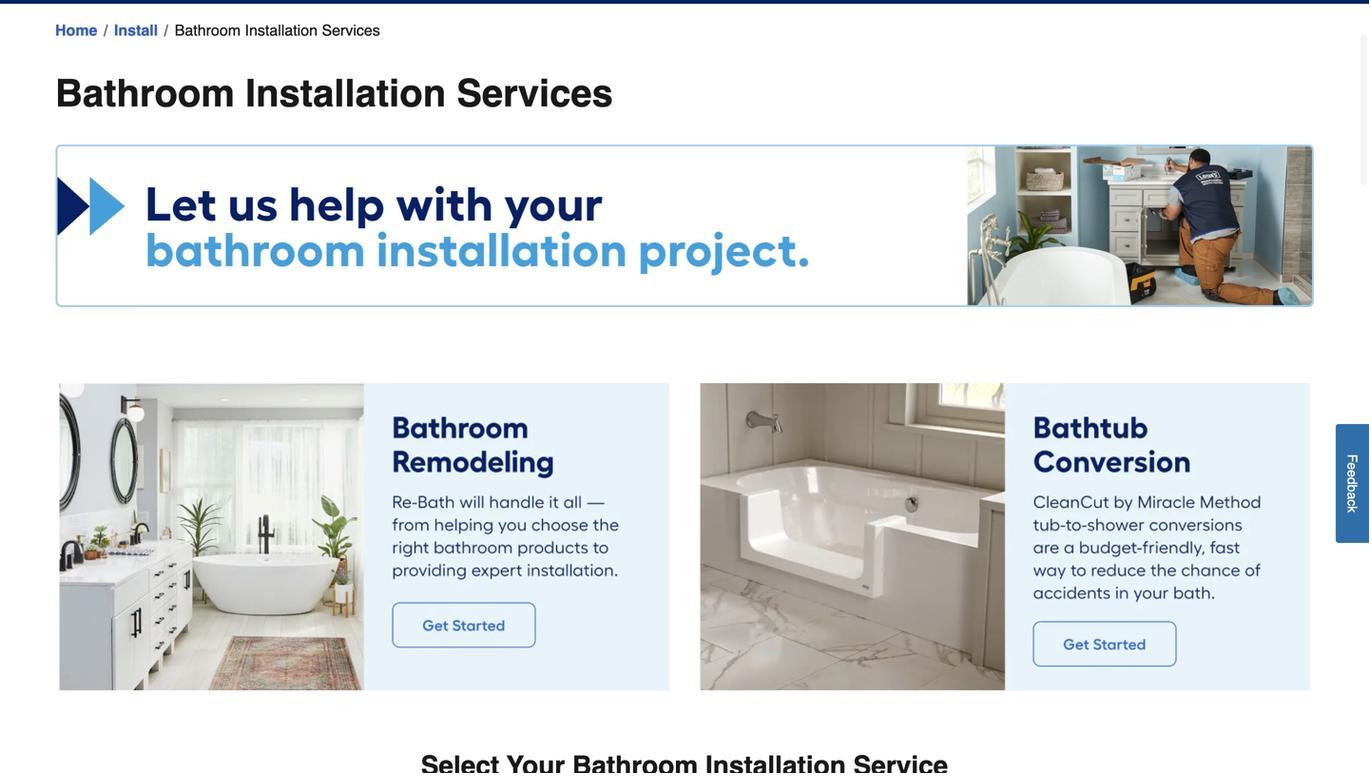 Task type: describe. For each thing, give the bounding box(es) containing it.
1 vertical spatial installation
[[245, 71, 446, 115]]

2 e from the top
[[1346, 470, 1361, 477]]

f e e d b a c k
[[1346, 454, 1361, 513]]

install link
[[114, 19, 158, 42]]

b
[[1346, 485, 1361, 492]]

let us help with your bathroom installation project. image
[[55, 145, 1315, 307]]

f
[[1346, 454, 1361, 462]]

1 vertical spatial bathroom
[[55, 71, 235, 115]]

d
[[1346, 477, 1361, 485]]

bathroom installation services link
[[175, 19, 380, 42]]



Task type: locate. For each thing, give the bounding box(es) containing it.
1 vertical spatial bathroom installation services
[[55, 71, 613, 115]]

bathroom down install link
[[55, 71, 235, 115]]

f e e d b a c k button
[[1337, 424, 1370, 543]]

0 vertical spatial bathroom installation services
[[175, 21, 380, 39]]

1 e from the top
[[1346, 462, 1361, 470]]

bathroom
[[175, 21, 241, 39], [55, 71, 235, 115]]

re-bath will handle it all, from helping you choose the right products to providing installation. image
[[59, 383, 670, 690]]

installation inside "bathroom installation services" link
[[245, 21, 318, 39]]

0 vertical spatial installation
[[245, 21, 318, 39]]

e up "d"
[[1346, 462, 1361, 470]]

clean cut by miracle method tub-to-shower conversions reduce accidents and are economical and fast. image
[[700, 383, 1311, 690]]

a
[[1346, 492, 1361, 499]]

k
[[1346, 506, 1361, 513]]

bathroom installation services
[[175, 21, 380, 39], [55, 71, 613, 115]]

0 vertical spatial services
[[322, 21, 380, 39]]

home
[[55, 21, 97, 39]]

home link
[[55, 19, 97, 42]]

0 horizontal spatial services
[[322, 21, 380, 39]]

c
[[1346, 499, 1361, 506]]

e up b
[[1346, 470, 1361, 477]]

install
[[114, 21, 158, 39]]

1 vertical spatial services
[[457, 71, 613, 115]]

0 vertical spatial bathroom
[[175, 21, 241, 39]]

bathroom right install
[[175, 21, 241, 39]]

services
[[322, 21, 380, 39], [457, 71, 613, 115]]

installation
[[245, 21, 318, 39], [245, 71, 446, 115]]

None search field
[[487, 0, 1007, 6]]

e
[[1346, 462, 1361, 470], [1346, 470, 1361, 477]]

1 horizontal spatial services
[[457, 71, 613, 115]]



Task type: vqa. For each thing, say whether or not it's contained in the screenshot.
leftmost the Services
yes



